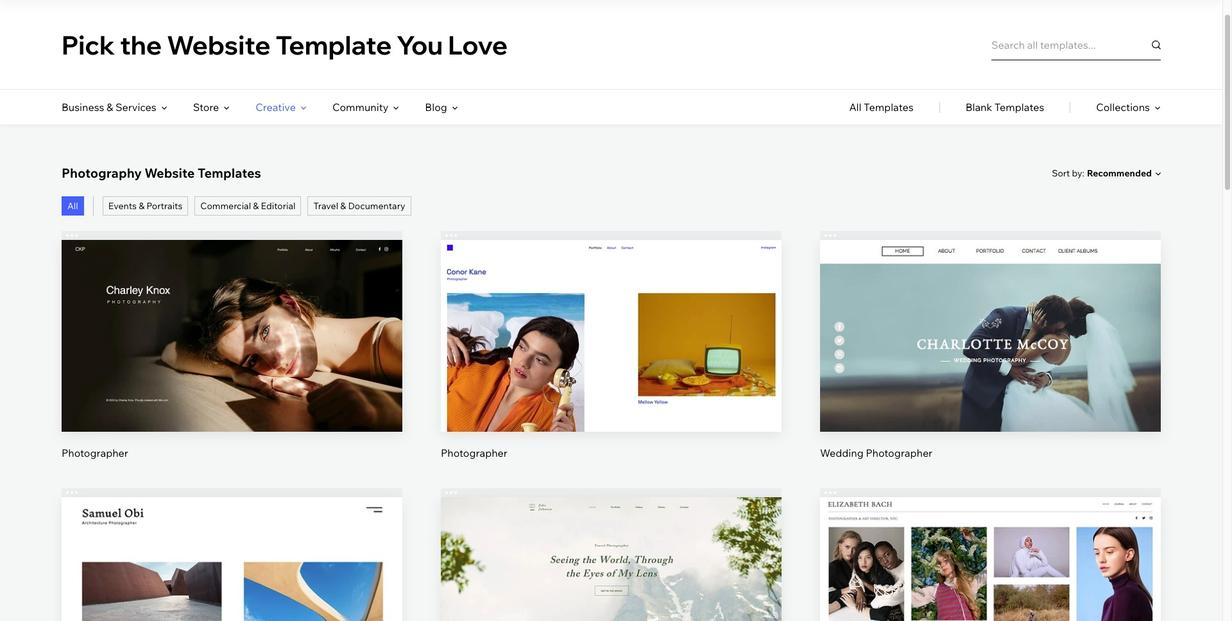 Task type: vqa. For each thing, say whether or not it's contained in the screenshot.
second the Photographer from the right
yes



Task type: describe. For each thing, give the bounding box(es) containing it.
events & portraits link
[[103, 197, 188, 216]]

the
[[120, 29, 162, 61]]

documentary
[[348, 200, 406, 212]]

love
[[448, 29, 508, 61]]

all for all
[[67, 200, 78, 212]]

templates for blank templates
[[995, 101, 1045, 114]]

collections
[[1097, 101, 1151, 114]]

business & services
[[62, 101, 157, 114]]

view for wedding photographer
[[979, 354, 1003, 367]]

business
[[62, 101, 104, 114]]

services
[[116, 101, 157, 114]]

templates for all templates
[[864, 101, 914, 114]]

photography website templates - fashion photographer image
[[821, 497, 1162, 622]]

edit for photography website templates - wedding photographer at right
[[982, 310, 1001, 323]]

by:
[[1073, 167, 1085, 179]]

travel
[[314, 200, 338, 212]]

& for editorial
[[253, 200, 259, 212]]

all link
[[62, 197, 84, 216]]

you
[[397, 29, 443, 61]]

all templates link
[[850, 90, 914, 125]]

community
[[333, 101, 389, 114]]

sort by:
[[1053, 167, 1085, 179]]

wedding photographer group
[[821, 231, 1162, 460]]

categories. use the left and right arrow keys to navigate the menu element
[[0, 90, 1223, 125]]

pick the website template you love
[[62, 29, 508, 61]]

commercial
[[201, 200, 251, 212]]

blank
[[966, 101, 993, 114]]

edit for photography website templates - fashion photographer
[[982, 568, 1001, 581]]

creative
[[256, 101, 296, 114]]

blank templates
[[966, 101, 1045, 114]]

view for photographer
[[220, 354, 244, 367]]

sort
[[1053, 167, 1071, 179]]

template
[[276, 29, 392, 61]]

portraits
[[147, 200, 183, 212]]



Task type: locate. For each thing, give the bounding box(es) containing it.
& for services
[[107, 101, 113, 114]]

view button
[[202, 345, 263, 376], [961, 345, 1022, 376]]

edit button for photography website templates - fashion photographer
[[961, 559, 1022, 590]]

& left services
[[107, 101, 113, 114]]

1 horizontal spatial view button
[[961, 345, 1022, 376]]

photography website templates - wedding photographer image
[[821, 240, 1162, 432]]

events & portraits
[[108, 200, 183, 212]]

2 horizontal spatial templates
[[995, 101, 1045, 114]]

photographer group containing edit
[[62, 231, 403, 460]]

all for all templates
[[850, 101, 862, 114]]

1 vertical spatial all
[[67, 200, 78, 212]]

travel & documentary link
[[308, 197, 411, 216]]

0 horizontal spatial view button
[[202, 345, 263, 376]]

website up the portraits
[[145, 165, 195, 181]]

edit button inside the photographer group
[[202, 301, 263, 332]]

1 horizontal spatial photographer
[[441, 447, 508, 460]]

0 vertical spatial all
[[850, 101, 862, 114]]

photographer
[[62, 447, 128, 460], [441, 447, 508, 460], [866, 447, 933, 460]]

templates inside blank templates 'link'
[[995, 101, 1045, 114]]

all inside generic categories 'element'
[[850, 101, 862, 114]]

photography website templates
[[62, 165, 261, 181]]

& inside categories by subject element
[[107, 101, 113, 114]]

all
[[850, 101, 862, 114], [67, 200, 78, 212]]

commercial & editorial
[[201, 200, 296, 212]]

travel & documentary
[[314, 200, 406, 212]]

0 vertical spatial website
[[167, 29, 271, 61]]

photographer group containing photographer
[[441, 231, 782, 460]]

templates
[[864, 101, 914, 114], [995, 101, 1045, 114], [198, 165, 261, 181]]

1 horizontal spatial templates
[[864, 101, 914, 114]]

generic categories element
[[850, 90, 1162, 125]]

templates inside all templates link
[[864, 101, 914, 114]]

2 photographer group from the left
[[441, 231, 782, 460]]

edit for photography website templates - travel photographer
[[602, 568, 621, 581]]

website up store
[[167, 29, 271, 61]]

3 photographer from the left
[[866, 447, 933, 460]]

edit button
[[202, 301, 263, 332], [961, 301, 1022, 332], [202, 559, 263, 590], [581, 559, 642, 590], [961, 559, 1022, 590]]

None search field
[[992, 29, 1162, 60]]

view button for wedding photographer
[[961, 345, 1022, 376]]

categories by subject element
[[62, 90, 458, 125]]

& right the travel
[[341, 200, 346, 212]]

1 horizontal spatial view
[[979, 354, 1003, 367]]

view inside wedding photographer group
[[979, 354, 1003, 367]]

2 view button from the left
[[961, 345, 1022, 376]]

0 horizontal spatial photographer group
[[62, 231, 403, 460]]

1 photographer from the left
[[62, 447, 128, 460]]

1 view button from the left
[[202, 345, 263, 376]]

photographer group
[[62, 231, 403, 460], [441, 231, 782, 460]]

2 photographer from the left
[[441, 447, 508, 460]]

&
[[107, 101, 113, 114], [139, 200, 145, 212], [253, 200, 259, 212], [341, 200, 346, 212]]

1 horizontal spatial photographer group
[[441, 231, 782, 460]]

view
[[220, 354, 244, 367], [979, 354, 1003, 367]]

0 horizontal spatial view
[[220, 354, 244, 367]]

& inside commercial & editorial link
[[253, 200, 259, 212]]

website
[[167, 29, 271, 61], [145, 165, 195, 181]]

1 horizontal spatial all
[[850, 101, 862, 114]]

0 horizontal spatial templates
[[198, 165, 261, 181]]

pick
[[62, 29, 115, 61]]

commercial & editorial link
[[195, 197, 301, 216]]

Search search field
[[992, 29, 1162, 60]]

store
[[193, 101, 219, 114]]

1 view from the left
[[220, 354, 244, 367]]

edit
[[222, 310, 242, 323], [982, 310, 1001, 323], [222, 568, 242, 581], [602, 568, 621, 581], [982, 568, 1001, 581]]

photography website templates - travel photographer image
[[441, 497, 782, 622]]

view button inside wedding photographer group
[[961, 345, 1022, 376]]

& left the editorial
[[253, 200, 259, 212]]

all templates
[[850, 101, 914, 114]]

events
[[108, 200, 137, 212]]

blank templates link
[[966, 90, 1045, 125]]

& inside the travel & documentary link
[[341, 200, 346, 212]]

photography
[[62, 165, 142, 181]]

recommended
[[1088, 168, 1153, 179]]

1 vertical spatial website
[[145, 165, 195, 181]]

2 view from the left
[[979, 354, 1003, 367]]

& inside events & portraits "link"
[[139, 200, 145, 212]]

edit button for photography website templates - travel photographer
[[581, 559, 642, 590]]

edit button for photography website templates - wedding photographer at right
[[961, 301, 1022, 332]]

1 photographer group from the left
[[62, 231, 403, 460]]

& for portraits
[[139, 200, 145, 212]]

photographer inside group
[[866, 447, 933, 460]]

& right events
[[139, 200, 145, 212]]

& for documentary
[[341, 200, 346, 212]]

wedding photographer
[[821, 447, 933, 460]]

editorial
[[261, 200, 296, 212]]

wedding
[[821, 447, 864, 460]]

edit inside wedding photographer group
[[982, 310, 1001, 323]]

edit button inside wedding photographer group
[[961, 301, 1022, 332]]

0 horizontal spatial all
[[67, 200, 78, 212]]

2 horizontal spatial photographer
[[866, 447, 933, 460]]

view button for photographer
[[202, 345, 263, 376]]

photography website templates - photographer image
[[62, 240, 403, 432], [441, 240, 782, 432], [62, 497, 403, 622]]

blog
[[425, 101, 447, 114]]

0 horizontal spatial photographer
[[62, 447, 128, 460]]



